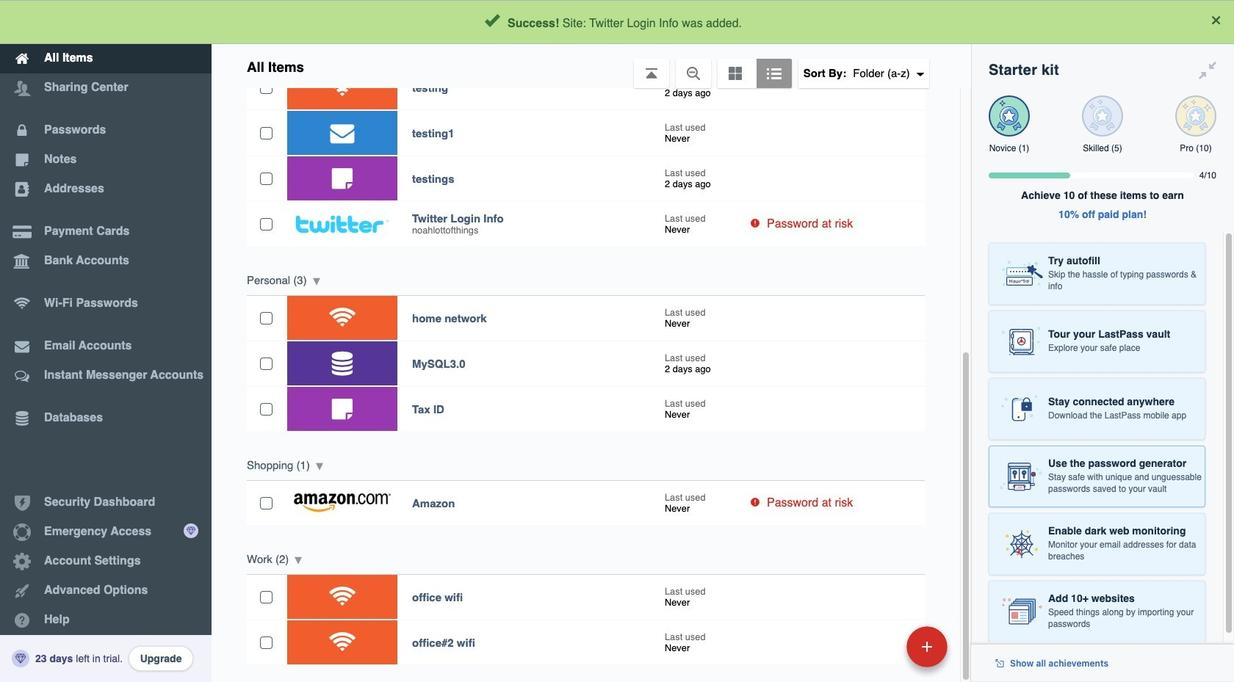 Task type: locate. For each thing, give the bounding box(es) containing it.
alert
[[0, 0, 1235, 44]]

new item element
[[806, 626, 953, 668]]



Task type: describe. For each thing, give the bounding box(es) containing it.
search my vault text field
[[354, 6, 941, 38]]

new item navigation
[[806, 622, 957, 683]]

Search search field
[[354, 6, 941, 38]]

main navigation navigation
[[0, 0, 212, 683]]

vault options navigation
[[212, 44, 972, 88]]



Task type: vqa. For each thing, say whether or not it's contained in the screenshot.
the LastPass "image"
no



